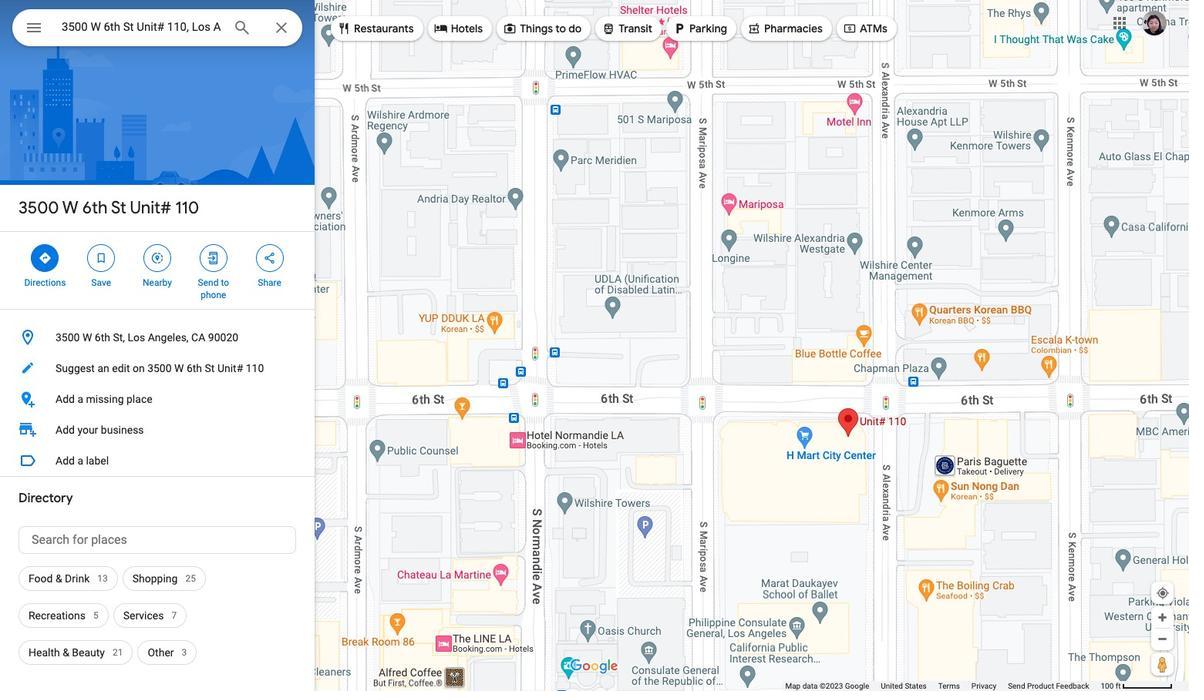 Task type: vqa. For each thing, say whether or not it's contained in the screenshot.


Task type: describe. For each thing, give the bounding box(es) containing it.
 search field
[[12, 9, 302, 49]]

directions
[[24, 278, 66, 289]]

services 7
[[123, 610, 177, 623]]

100 ft
[[1101, 683, 1121, 691]]

google
[[845, 683, 870, 691]]

services
[[123, 610, 164, 623]]


[[503, 20, 517, 37]]

parking
[[690, 22, 727, 35]]


[[38, 250, 52, 267]]

send to phone
[[198, 278, 229, 301]]


[[25, 17, 43, 39]]

3
[[182, 648, 187, 659]]

other
[[148, 647, 174, 660]]

3500 w 6th st, los angeles, ca 90020 button
[[0, 322, 315, 353]]

on
[[133, 363, 145, 375]]

ca
[[191, 332, 205, 344]]

things
[[520, 22, 553, 35]]

3500 w 6th st, los angeles, ca 90020
[[56, 332, 238, 344]]

food
[[29, 573, 53, 585]]

a for missing
[[77, 393, 83, 406]]

share
[[258, 278, 281, 289]]


[[263, 250, 277, 267]]

add your business link
[[0, 415, 315, 446]]

7
[[172, 611, 177, 622]]

health
[[29, 647, 60, 660]]

add for add your business
[[56, 424, 75, 437]]

st inside button
[[205, 363, 215, 375]]

recreations 5
[[29, 610, 98, 623]]

w for st,
[[82, 332, 92, 344]]

send for send product feedback
[[1008, 683, 1026, 691]]

 restaurants
[[337, 20, 414, 37]]

missing
[[86, 393, 124, 406]]

shopping 25
[[132, 573, 196, 585]]

edit
[[112, 363, 130, 375]]

united states button
[[881, 682, 927, 692]]

save
[[91, 278, 111, 289]]


[[747, 20, 761, 37]]

 transit
[[602, 20, 653, 37]]

health & beauty 21
[[29, 647, 123, 660]]

3500 w 6th st unit# 110 main content
[[0, 0, 315, 692]]


[[207, 250, 220, 267]]


[[602, 20, 616, 37]]

send product feedback button
[[1008, 682, 1090, 692]]

6th for st,
[[95, 332, 110, 344]]

w inside button
[[174, 363, 184, 375]]

your
[[77, 424, 98, 437]]

directory
[[19, 491, 73, 507]]

3500 inside button
[[147, 363, 172, 375]]

st,
[[113, 332, 125, 344]]

restaurants
[[354, 22, 414, 35]]

5
[[93, 611, 98, 622]]

show your location image
[[1156, 587, 1170, 601]]


[[150, 250, 164, 267]]

add for add a missing place
[[56, 393, 75, 406]]

& for beauty
[[63, 647, 69, 660]]

actions for 3500 w 6th st unit# 110 region
[[0, 232, 315, 309]]

layers
[[38, 659, 62, 669]]

0 horizontal spatial st
[[111, 197, 126, 219]]

110 inside button
[[246, 363, 264, 375]]

an
[[98, 363, 109, 375]]

 hotels
[[434, 20, 483, 37]]

map data ©2023 google
[[786, 683, 870, 691]]

suggest an edit on 3500 w 6th st unit# 110 button
[[0, 353, 315, 384]]

none text field inside 3500 w 6th st unit# 110 main content
[[19, 527, 296, 555]]

nearby
[[143, 278, 172, 289]]

data
[[803, 683, 818, 691]]


[[337, 20, 351, 37]]

add a label
[[56, 455, 109, 467]]

3500 for 3500 w 6th st unit# 110
[[19, 197, 59, 219]]

atms
[[860, 22, 888, 35]]

zoom in image
[[1157, 612, 1169, 624]]

product
[[1027, 683, 1054, 691]]

none field inside '3500 w 6th st unit# 110, los angeles, ca 90020' field
[[62, 18, 221, 36]]

privacy
[[972, 683, 997, 691]]

3500 W 6th St Unit# 110, Los Angeles, CA 90020 field
[[12, 9, 302, 46]]

food & drink 13
[[29, 573, 108, 585]]

add your business
[[56, 424, 144, 437]]



Task type: locate. For each thing, give the bounding box(es) containing it.
 things to do
[[503, 20, 582, 37]]

united
[[881, 683, 903, 691]]

add inside "add your business" "link"
[[56, 424, 75, 437]]

to up phone
[[221, 278, 229, 289]]

100
[[1101, 683, 1114, 691]]

0 vertical spatial to
[[556, 22, 566, 35]]

w
[[62, 197, 78, 219], [82, 332, 92, 344], [174, 363, 184, 375]]

w for st
[[62, 197, 78, 219]]

hotels
[[451, 22, 483, 35]]

1 vertical spatial unit#
[[217, 363, 243, 375]]

to inside  things to do
[[556, 22, 566, 35]]

add inside add a missing place button
[[56, 393, 75, 406]]

suggest an edit on 3500 w 6th st unit# 110
[[56, 363, 264, 375]]


[[673, 20, 687, 37]]

business
[[101, 424, 144, 437]]

1 horizontal spatial w
[[82, 332, 92, 344]]

add for add a label
[[56, 455, 75, 467]]

0 vertical spatial send
[[198, 278, 219, 289]]

states
[[905, 683, 927, 691]]

st
[[111, 197, 126, 219], [205, 363, 215, 375]]

zoom out image
[[1157, 634, 1169, 646]]

1 a from the top
[[77, 393, 83, 406]]

0 horizontal spatial &
[[55, 573, 62, 585]]

unit# inside button
[[217, 363, 243, 375]]

unit#
[[130, 197, 171, 219], [217, 363, 243, 375]]

terms
[[939, 683, 960, 691]]

0 horizontal spatial 110
[[175, 197, 199, 219]]

90020
[[208, 332, 238, 344]]

2 vertical spatial add
[[56, 455, 75, 467]]

6th up 
[[82, 197, 108, 219]]

united states
[[881, 683, 927, 691]]

1 vertical spatial to
[[221, 278, 229, 289]]

los
[[128, 332, 145, 344]]

& right the layers
[[63, 647, 69, 660]]

2 add from the top
[[56, 424, 75, 437]]

send for send to phone
[[198, 278, 219, 289]]

1 horizontal spatial st
[[205, 363, 215, 375]]

0 vertical spatial w
[[62, 197, 78, 219]]

add left label
[[56, 455, 75, 467]]

©2023
[[820, 683, 843, 691]]

3 add from the top
[[56, 455, 75, 467]]

ft
[[1116, 683, 1121, 691]]

1 vertical spatial 6th
[[95, 332, 110, 344]]

21
[[113, 648, 123, 659]]

13
[[97, 574, 108, 585]]

1 vertical spatial add
[[56, 424, 75, 437]]

add left your
[[56, 424, 75, 437]]

footer containing map data ©2023 google
[[786, 682, 1101, 692]]

3500
[[19, 197, 59, 219], [56, 332, 80, 344], [147, 363, 172, 375]]

0 vertical spatial st
[[111, 197, 126, 219]]

w inside button
[[82, 332, 92, 344]]

a left missing
[[77, 393, 83, 406]]

privacy button
[[972, 682, 997, 692]]

0 vertical spatial a
[[77, 393, 83, 406]]

2 vertical spatial w
[[174, 363, 184, 375]]

3500 w 6th st unit# 110
[[19, 197, 199, 219]]

place
[[127, 393, 152, 406]]

add a missing place
[[56, 393, 152, 406]]

& right food at bottom left
[[55, 573, 62, 585]]

feedback
[[1056, 683, 1090, 691]]

0 vertical spatial 110
[[175, 197, 199, 219]]

send inside button
[[1008, 683, 1026, 691]]

25
[[185, 574, 196, 585]]

1 vertical spatial send
[[1008, 683, 1026, 691]]

2 vertical spatial 3500
[[147, 363, 172, 375]]

6th inside button
[[187, 363, 202, 375]]

&
[[55, 573, 62, 585], [63, 647, 69, 660]]

st down "ca"
[[205, 363, 215, 375]]

send inside send to phone
[[198, 278, 219, 289]]

0 vertical spatial 3500
[[19, 197, 59, 219]]

footer
[[786, 682, 1101, 692]]

3500 inside button
[[56, 332, 80, 344]]

1 horizontal spatial &
[[63, 647, 69, 660]]

3500 up suggest
[[56, 332, 80, 344]]

send up phone
[[198, 278, 219, 289]]

add inside add a label button
[[56, 455, 75, 467]]

1 horizontal spatial unit#
[[217, 363, 243, 375]]

pharmacies
[[764, 22, 823, 35]]

100 ft button
[[1101, 683, 1173, 691]]

1 vertical spatial &
[[63, 647, 69, 660]]

add a label button
[[0, 446, 315, 477]]


[[94, 250, 108, 267]]

1 vertical spatial 110
[[246, 363, 264, 375]]

None text field
[[19, 527, 296, 555]]

 parking
[[673, 20, 727, 37]]

send product feedback
[[1008, 683, 1090, 691]]

2 horizontal spatial w
[[174, 363, 184, 375]]


[[434, 20, 448, 37]]

2 a from the top
[[77, 455, 83, 467]]

recreations
[[29, 610, 86, 623]]

do
[[569, 22, 582, 35]]

6th down "ca"
[[187, 363, 202, 375]]

add down suggest
[[56, 393, 75, 406]]

6th inside button
[[95, 332, 110, 344]]

angeles,
[[148, 332, 189, 344]]

map
[[786, 683, 801, 691]]

unit# up 
[[130, 197, 171, 219]]

3500 up the  at top left
[[19, 197, 59, 219]]

2 vertical spatial 6th
[[187, 363, 202, 375]]

1 vertical spatial st
[[205, 363, 215, 375]]

show street view coverage image
[[1152, 653, 1174, 677]]

0 horizontal spatial send
[[198, 278, 219, 289]]

1 vertical spatial 3500
[[56, 332, 80, 344]]

0 vertical spatial 6th
[[82, 197, 108, 219]]

drink
[[65, 573, 90, 585]]

 button
[[12, 9, 56, 49]]


[[843, 20, 857, 37]]

6th left st,
[[95, 332, 110, 344]]

footer inside the google maps element
[[786, 682, 1101, 692]]

0 vertical spatial add
[[56, 393, 75, 406]]

add a missing place button
[[0, 384, 315, 415]]

st up actions for 3500 w 6th st unit# 110 region
[[111, 197, 126, 219]]

beauty
[[72, 647, 105, 660]]

terms button
[[939, 682, 960, 692]]

google account: michele murakami  
(michele.murakami@adept.ai) image
[[1142, 11, 1167, 35]]

0 horizontal spatial w
[[62, 197, 78, 219]]

1 vertical spatial a
[[77, 455, 83, 467]]

google maps element
[[0, 0, 1189, 692]]

to left the do
[[556, 22, 566, 35]]

to inside send to phone
[[221, 278, 229, 289]]

110
[[175, 197, 199, 219], [246, 363, 264, 375]]

a for label
[[77, 455, 83, 467]]

1 horizontal spatial send
[[1008, 683, 1026, 691]]

0 vertical spatial &
[[55, 573, 62, 585]]

1 add from the top
[[56, 393, 75, 406]]

to
[[556, 22, 566, 35], [221, 278, 229, 289]]

phone
[[201, 290, 226, 301]]

other 3
[[148, 647, 187, 660]]

unit# down 90020
[[217, 363, 243, 375]]

suggest
[[56, 363, 95, 375]]

1 horizontal spatial 110
[[246, 363, 264, 375]]

0 horizontal spatial unit#
[[130, 197, 171, 219]]

shopping
[[132, 573, 178, 585]]

0 vertical spatial unit#
[[130, 197, 171, 219]]

& for drink
[[55, 573, 62, 585]]

label
[[86, 455, 109, 467]]

transit
[[619, 22, 653, 35]]

add
[[56, 393, 75, 406], [56, 424, 75, 437], [56, 455, 75, 467]]

send left product
[[1008, 683, 1026, 691]]

3500 right on
[[147, 363, 172, 375]]

6th for st
[[82, 197, 108, 219]]

 atms
[[843, 20, 888, 37]]

3500 for 3500 w 6th st, los angeles, ca 90020
[[56, 332, 80, 344]]

None field
[[62, 18, 221, 36]]

1 horizontal spatial to
[[556, 22, 566, 35]]

 pharmacies
[[747, 20, 823, 37]]

0 horizontal spatial to
[[221, 278, 229, 289]]

a left label
[[77, 455, 83, 467]]

a
[[77, 393, 83, 406], [77, 455, 83, 467]]

1 vertical spatial w
[[82, 332, 92, 344]]



